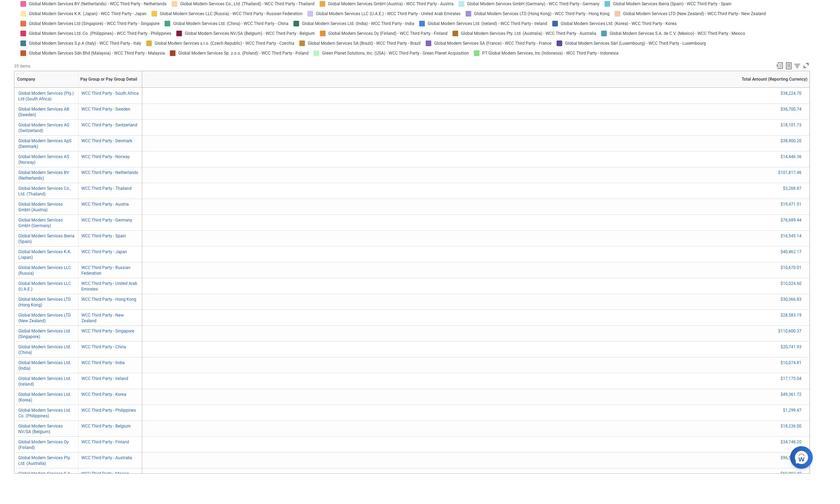 Task type: vqa. For each thing, say whether or not it's contained in the screenshot.
23th Modern from the bottom
yes



Task type: describe. For each thing, give the bounding box(es) containing it.
party for philippines
[[102, 408, 112, 413]]

third for wcc third party - south africa
[[92, 91, 101, 96]]

global for global modern services co., ltd. (thailand)
[[18, 186, 30, 191]]

workday assistant region
[[791, 444, 816, 469]]

modern for global modern services ltd. (ireland)
[[31, 377, 46, 382]]

kong)
[[31, 303, 42, 308]]

wcc for wcc third party - united arab emirates
[[81, 281, 91, 286]]

third for wcc third party - china
[[92, 345, 101, 350]]

global for global modern services as (norway)
[[18, 155, 30, 159]]

$1,299.47
[[784, 408, 802, 413]]

services for global modern services k.k. (japan)
[[47, 250, 63, 255]]

third for wcc third party - new zealand
[[92, 313, 101, 318]]

wcc for wcc third party - belgium
[[81, 424, 91, 429]]

wcc third party - russian federation link
[[81, 264, 130, 276]]

$38,224.70
[[781, 91, 802, 96]]

- for netherlands
[[113, 170, 114, 175]]

$18,101.73
[[781, 123, 802, 128]]

$49,361.72
[[781, 392, 802, 397]]

(spain)
[[18, 240, 32, 244]]

$34,748.20 button
[[781, 440, 803, 445]]

- for norway
[[113, 155, 114, 159]]

(denmark)
[[18, 144, 38, 149]]

global modern services ltd (hong kong) link
[[18, 296, 71, 308]]

(new
[[18, 319, 28, 324]]

$30,366.83
[[781, 297, 802, 302]]

global for global modern services nv/sa (belgium)
[[18, 424, 30, 429]]

(austria)
[[31, 208, 48, 213]]

global modern services gmbh (austria)
[[18, 202, 63, 213]]

wcc third party - japan link
[[81, 248, 127, 255]]

(u.a.e.)
[[18, 287, 32, 292]]

$18,101.73 button
[[781, 122, 803, 128]]

ag
[[64, 123, 70, 128]]

denmark
[[115, 139, 132, 144]]

party for south
[[102, 91, 112, 96]]

total inside total amount (reporting currency) column header
[[474, 87, 474, 88]]

company button
[[46, 87, 48, 88]]

- for india
[[113, 361, 114, 366]]

modern for global modern services as (norway)
[[31, 155, 46, 159]]

global for global modern services ltd (new zealand)
[[18, 313, 30, 318]]

export to excel image
[[777, 62, 784, 69]]

wcc third party - sweden link
[[81, 106, 130, 112]]

emirates
[[81, 287, 98, 292]]

services for global modern services co., ltd. (thailand)
[[47, 186, 63, 191]]

ltd inside global modern services ltd (singapore)
[[64, 329, 70, 334]]

modern for global modern services s.a. de c.v. (mexico)
[[31, 472, 46, 477]]

hong
[[115, 297, 126, 302]]

co.
[[18, 414, 25, 419]]

modern for global modern services ltd. co. (philippines)
[[31, 408, 46, 413]]

wcc for wcc third party - finland
[[81, 440, 91, 445]]

fullscreen image
[[803, 62, 811, 69]]

party for china
[[102, 345, 112, 350]]

- for ireland
[[113, 377, 114, 382]]

wcc third party - norway
[[81, 155, 130, 159]]

(russia)
[[18, 271, 34, 276]]

$76,689.44 button
[[781, 218, 803, 223]]

wcc third party - korea link
[[81, 391, 126, 397]]

- for australia
[[113, 456, 114, 461]]

party for thailand
[[102, 186, 112, 191]]

modern for global modern services ltd. (india)
[[31, 361, 46, 366]]

services for global modern services llc (russia)
[[47, 266, 63, 271]]

global for global modern services ltd. (china)
[[18, 345, 30, 350]]

- for hong
[[113, 297, 114, 302]]

third for wcc third party - sweden
[[92, 107, 101, 112]]

wcc third party - sweden
[[81, 107, 130, 112]]

global modern services ltd. (india)
[[18, 361, 71, 371]]

australia
[[115, 456, 132, 461]]

modern for global modern services llc (russia)
[[31, 266, 46, 271]]

(mexico)
[[32, 477, 49, 480]]

global modern services llc (u.a.e.)
[[18, 281, 71, 292]]

services for global modern services ltd. (korea)
[[47, 392, 63, 397]]

wcc for wcc third party - spain
[[81, 234, 91, 239]]

or inside row element
[[101, 77, 105, 82]]

third for wcc third party - netherlands
[[92, 170, 101, 175]]

modern for global modern services gmbh (austria)
[[31, 202, 46, 207]]

third for wcc third party - korea
[[92, 392, 101, 397]]

- for mexico
[[113, 472, 114, 477]]

wcc for wcc third party - india
[[81, 361, 91, 366]]

modern for global modern services ab (sweden)
[[31, 107, 46, 112]]

party for norway
[[102, 155, 112, 159]]

global modern services ag (switzerland)
[[18, 123, 70, 133]]

global modern services ltd. co. (philippines) link
[[18, 407, 71, 419]]

global modern services co., ltd. (thailand)
[[18, 186, 71, 197]]

global modern services bv (netherlands)
[[18, 170, 69, 181]]

party for austria
[[102, 202, 112, 207]]

party for korea
[[102, 392, 112, 397]]

1 vertical spatial or
[[110, 87, 110, 88]]

1 horizontal spatial currency)
[[790, 77, 808, 82]]

global modern services s.a. de c.v. (mexico)
[[18, 472, 71, 480]]

global modern services oy (finland) link
[[18, 439, 69, 451]]

(netherlands)
[[18, 176, 44, 181]]

third for wcc third party - denmark
[[92, 139, 101, 144]]

company for company
[[17, 77, 35, 82]]

services for global modern services ltd (hong kong)
[[47, 297, 63, 302]]

wcc third party - russian federation
[[81, 266, 130, 276]]

ltd. inside global modern services co., ltd. (thailand)
[[18, 192, 25, 197]]

wcc third party - switzerland
[[81, 123, 137, 128]]

wcc third party - germany link
[[81, 217, 132, 223]]

$20,741.93 button
[[781, 345, 803, 350]]

singapore
[[115, 329, 134, 334]]

services for global modern services ltd (new zealand)
[[47, 313, 63, 318]]

modern for global modern services oy (finland)
[[31, 440, 46, 445]]

- for switzerland
[[113, 123, 114, 128]]

global modern services iberia (spain)
[[18, 234, 74, 244]]

wcc for wcc third party - austria
[[81, 202, 91, 207]]

bv
[[64, 170, 69, 175]]

- for denmark
[[113, 139, 114, 144]]

services for global modern services ltd (singapore)
[[47, 329, 63, 334]]

global modern services (pty.) ltd (south africa) link
[[18, 89, 74, 102]]

global modern services llc (russia) link
[[18, 264, 71, 276]]

wcc third party - south africa link
[[81, 89, 139, 96]]

global modern services ltd. (india) link
[[18, 359, 71, 371]]

modern for global modern services ag (switzerland)
[[31, 123, 46, 128]]

(singapore)
[[18, 335, 40, 340]]

global modern services as (norway) link
[[18, 153, 69, 165]]

party for singapore
[[102, 329, 112, 334]]

total amount (reporting currency) inside column header
[[474, 87, 479, 88]]

- for austria
[[113, 202, 114, 207]]

mexico
[[115, 472, 129, 477]]

switzerland
[[115, 123, 137, 128]]

$40,462.17 button
[[781, 249, 803, 255]]

global modern services s.a. de c.v. (mexico) link
[[18, 470, 71, 480]]

global for global modern services ltd. co. (philippines)
[[18, 408, 30, 413]]

party for sweden
[[102, 107, 112, 112]]

$16,545.14
[[781, 234, 802, 239]]

iberia
[[64, 234, 74, 239]]

- for belgium
[[113, 424, 114, 429]]

- for thailand
[[113, 186, 114, 191]]

wcc third party - china
[[81, 345, 126, 350]]

wcc third party - united arab emirates link
[[81, 280, 137, 292]]

netherlands
[[115, 170, 138, 175]]

global modern services gmbh (germany)
[[18, 218, 63, 229]]

party for germany
[[102, 218, 112, 223]]

third for wcc third party - russian federation
[[92, 266, 101, 271]]

oy
[[64, 440, 69, 445]]

$17,175.04
[[781, 377, 802, 382]]

party for hong
[[102, 297, 112, 302]]

$20,741.93
[[781, 345, 802, 350]]

$10,024.60 button
[[781, 281, 803, 287]]

ltd. for global modern services ltd. (china)
[[64, 345, 71, 350]]

services for global modern services gmbh (germany)
[[47, 218, 63, 223]]

india
[[115, 361, 125, 366]]

$14,446.36 button
[[781, 154, 803, 160]]

(pty.)
[[64, 91, 74, 96]]

wcc third party - australia link
[[81, 455, 132, 461]]

export to worksheets image
[[785, 62, 794, 70]]

- for south
[[113, 91, 114, 96]]

modern for global modern services pty. ltd. (australia)
[[31, 456, 46, 461]]

services for global modern services as (norway)
[[47, 155, 63, 159]]

services for global modern services aps (denmark)
[[47, 139, 63, 144]]

global modern services nv/sa (belgium) link
[[18, 423, 63, 435]]

global for global modern services ltd (hong kong)
[[18, 297, 30, 302]]

wcc third party - hong kong
[[81, 297, 136, 302]]

global modern services ltd (hong kong)
[[18, 297, 71, 308]]

global for global modern services gmbh (austria)
[[18, 202, 30, 207]]

wcc third party - korea
[[81, 392, 126, 397]]

modern for global modern services gmbh (germany)
[[31, 218, 46, 223]]

1 vertical spatial detail
[[112, 87, 113, 88]]

(norway)
[[18, 160, 36, 165]]

modern for global modern services iberia (spain)
[[31, 234, 46, 239]]

global for global modern services pty. ltd. (australia)
[[18, 456, 30, 461]]

third for wcc third party - singapore
[[92, 329, 101, 334]]

wcc for wcc third party - denmark
[[81, 139, 91, 144]]

ltd inside the global modern services (pty.) ltd (south africa)
[[18, 97, 24, 102]]

$49,361.72 button
[[781, 392, 803, 398]]



Task type: locate. For each thing, give the bounding box(es) containing it.
10 third from the top
[[92, 234, 101, 239]]

third for wcc third party - ireland
[[92, 377, 101, 382]]

$38,900.20 button
[[781, 138, 803, 144]]

party for new
[[102, 313, 112, 318]]

global modern services co., ltd. (thailand) link
[[18, 185, 71, 197]]

20 wcc from the top
[[81, 392, 91, 397]]

14 global from the top
[[18, 297, 30, 302]]

services inside global modern services llc (russia)
[[47, 266, 63, 271]]

third inside wcc third party - norway link
[[92, 155, 101, 159]]

modern for global modern services ltd (hong kong)
[[31, 297, 46, 302]]

gmbh inside global modern services gmbh (austria)
[[18, 208, 30, 213]]

ltd
[[64, 297, 71, 302], [64, 313, 71, 318]]

ltd. inside global modern services pty. ltd. (australia)
[[18, 462, 25, 467]]

1 vertical spatial currency)
[[477, 87, 479, 88]]

global for global modern services gmbh (germany)
[[18, 218, 30, 223]]

modern up (philippines)
[[31, 408, 46, 413]]

modern up "(switzerland)"
[[31, 123, 46, 128]]

global up (denmark)
[[18, 139, 30, 144]]

services for global modern services bv (netherlands)
[[47, 170, 63, 175]]

third inside wcc third party - new zealand
[[92, 313, 101, 318]]

global inside "global modern services ab (sweden)"
[[18, 107, 30, 112]]

global modern services gmbh (austria) link
[[18, 201, 63, 213]]

wcc right oy
[[81, 440, 91, 445]]

modern inside global modern services ltd. co. (philippines)
[[31, 408, 46, 413]]

global modern services aps (denmark) link
[[18, 137, 72, 149]]

- inside wcc third party - hong kong link
[[113, 297, 114, 302]]

global inside global modern services nv/sa (belgium)
[[18, 424, 30, 429]]

4 wcc from the top
[[81, 139, 91, 144]]

21 global from the top
[[18, 408, 30, 413]]

party for india
[[102, 361, 112, 366]]

- inside wcc third party - china link
[[113, 345, 114, 350]]

24 services from the top
[[47, 456, 63, 461]]

wcc for wcc third party - south africa
[[81, 91, 91, 96]]

modern inside global modern services co., ltd. (thailand)
[[31, 186, 46, 191]]

modern inside 'global modern services as (norway)'
[[31, 155, 46, 159]]

party left finland
[[102, 440, 112, 445]]

24 global from the top
[[18, 456, 30, 461]]

third up wcc third party - norway link
[[92, 139, 101, 144]]

global for global modern services s.a. de c.v. (mexico)
[[18, 472, 30, 477]]

(reporting inside column header
[[476, 87, 477, 88]]

wcc third party - singapore link
[[81, 328, 134, 334]]

- left finland
[[113, 440, 114, 445]]

- inside wcc third party - germany link
[[113, 218, 114, 223]]

currency)
[[790, 77, 808, 82], [477, 87, 479, 88]]

- left korea
[[113, 392, 114, 397]]

0 horizontal spatial ltd
[[18, 97, 24, 102]]

services left the ab
[[47, 107, 63, 112]]

third inside wcc third party - ireland link
[[92, 377, 101, 382]]

services up "(belgium)"
[[47, 424, 63, 429]]

$28,583.19
[[781, 313, 802, 318]]

third inside wcc third party - hong kong link
[[92, 297, 101, 302]]

- inside wcc third party - sweden link
[[113, 107, 114, 112]]

south
[[115, 91, 126, 96]]

$18,236.00
[[781, 424, 802, 429]]

1 horizontal spatial (reporting
[[769, 77, 789, 82]]

party for netherlands
[[102, 170, 112, 175]]

global up (india) at the bottom left
[[18, 361, 30, 366]]

modern inside global modern services oy (finland)
[[31, 440, 46, 445]]

total amount (reporting currency)
[[743, 77, 808, 82], [474, 87, 479, 88]]

party up the wcc third party - mexico link
[[102, 456, 112, 461]]

ltd left (south
[[18, 97, 24, 102]]

5 services from the top
[[47, 155, 63, 159]]

1 vertical spatial llc
[[64, 281, 71, 286]]

aps
[[64, 139, 72, 144]]

18 party from the top
[[102, 361, 112, 366]]

global inside global modern services co., ltd. (thailand)
[[18, 186, 30, 191]]

co.,
[[64, 186, 71, 191]]

$28,583.19 button
[[781, 313, 803, 318]]

19 modern from the top
[[31, 377, 46, 382]]

11 wcc from the top
[[81, 250, 91, 255]]

- for sweden
[[113, 107, 114, 112]]

8 - from the top
[[113, 202, 114, 207]]

- left 'singapore'
[[113, 329, 114, 334]]

- left austria
[[113, 202, 114, 207]]

wcc third party - spain
[[81, 234, 126, 239]]

- for germany
[[113, 218, 114, 223]]

services for global modern services gmbh (austria)
[[47, 202, 63, 207]]

- inside the wcc third party - philippines link
[[113, 408, 114, 413]]

14 wcc from the top
[[81, 297, 91, 302]]

services inside global modern services ltd (hong kong)
[[47, 297, 63, 302]]

20 global from the top
[[18, 392, 30, 397]]

services for global modern services ltd. (india)
[[47, 361, 63, 366]]

services left k.k.
[[47, 250, 63, 255]]

services inside the global modern services iberia (spain)
[[47, 234, 63, 239]]

8 services from the top
[[47, 202, 63, 207]]

25 - from the top
[[113, 472, 114, 477]]

wcc up 'wcc third party - spain' link
[[81, 218, 91, 223]]

third inside wcc third party - singapore link
[[92, 329, 101, 334]]

wcc for wcc third party - korea
[[81, 392, 91, 397]]

6 services from the top
[[47, 170, 63, 175]]

18 services from the top
[[47, 361, 63, 366]]

modern inside "global modern services ltd (new zealand)"
[[31, 313, 46, 318]]

18 global from the top
[[18, 361, 30, 366]]

toolbar
[[773, 62, 811, 71]]

global up (south
[[18, 91, 30, 96]]

global inside global modern services bv (netherlands)
[[18, 170, 30, 175]]

0 vertical spatial company
[[17, 77, 35, 82]]

$10,074.81 button
[[781, 360, 803, 366]]

11 third from the top
[[92, 250, 101, 255]]

global modern services ltd. (korea)
[[18, 392, 71, 403]]

third up wcc third party - sweden link
[[92, 91, 101, 96]]

third up wcc third party - germany link
[[92, 202, 101, 207]]

1 vertical spatial ltd
[[64, 329, 70, 334]]

third inside wcc third party - belgium link
[[92, 424, 101, 429]]

wcc down the company pay group or pay group detail
[[81, 91, 91, 96]]

1 horizontal spatial ltd
[[64, 329, 70, 334]]

global up "(switzerland)"
[[18, 123, 30, 128]]

modern up (mexico)
[[31, 472, 46, 477]]

global for global modern services (pty.) ltd (south africa)
[[18, 91, 30, 96]]

- left australia
[[113, 456, 114, 461]]

wcc third party - netherlands
[[81, 170, 138, 175]]

third inside the wcc third party - mexico link
[[92, 472, 101, 477]]

modern up (denmark)
[[31, 139, 46, 144]]

10 party from the top
[[102, 234, 112, 239]]

7 global from the top
[[18, 186, 30, 191]]

philippines
[[115, 408, 136, 413]]

party for denmark
[[102, 139, 112, 144]]

$38,900.20
[[781, 139, 802, 144]]

2 llc from the top
[[64, 281, 71, 286]]

japan
[[115, 250, 127, 255]]

1 modern from the top
[[31, 91, 46, 96]]

global for global modern services ltd (singapore)
[[18, 329, 30, 334]]

- inside wcc third party - singapore link
[[113, 329, 114, 334]]

modern down global modern services ltd. (china)
[[31, 361, 46, 366]]

global down (finland)
[[18, 456, 30, 461]]

0 horizontal spatial or
[[101, 77, 105, 82]]

- left spain
[[113, 234, 114, 239]]

- inside wcc third party - japan link
[[113, 250, 114, 255]]

germany
[[115, 218, 132, 223]]

0 horizontal spatial (reporting
[[476, 87, 477, 88]]

9 - from the top
[[113, 218, 114, 223]]

global up co.
[[18, 408, 30, 413]]

modern for global modern services ltd (new zealand)
[[31, 313, 46, 318]]

$101,817.46 button
[[779, 170, 803, 176]]

- for korea
[[113, 392, 114, 397]]

modern for global modern services bv (netherlands)
[[31, 170, 46, 175]]

party
[[102, 91, 112, 96], [102, 107, 112, 112], [102, 123, 112, 128], [102, 139, 112, 144], [102, 155, 112, 159], [102, 170, 112, 175], [102, 186, 112, 191], [102, 202, 112, 207], [102, 218, 112, 223], [102, 234, 112, 239], [102, 250, 112, 255], [102, 266, 112, 271], [102, 281, 112, 286], [102, 297, 112, 302], [102, 313, 112, 318], [102, 329, 112, 334], [102, 345, 112, 350], [102, 361, 112, 366], [102, 377, 112, 382], [102, 392, 112, 397], [102, 408, 112, 413], [102, 424, 112, 429], [102, 440, 112, 445], [102, 456, 112, 461], [102, 472, 112, 477]]

22 wcc from the top
[[81, 424, 91, 429]]

1 horizontal spatial company
[[46, 87, 47, 88]]

13 wcc from the top
[[81, 281, 91, 286]]

party for belgium
[[102, 424, 112, 429]]

12 wcc from the top
[[81, 266, 91, 271]]

russian
[[115, 266, 130, 271]]

third inside the "wcc third party - russian federation"
[[92, 266, 101, 271]]

modern inside "global modern services ab (sweden)"
[[31, 107, 46, 112]]

0 horizontal spatial total
[[474, 87, 474, 88]]

wcc third party - ireland
[[81, 377, 128, 382]]

wcc third party - hong kong link
[[81, 296, 136, 302]]

global up (finland)
[[18, 440, 30, 445]]

global modern services ag (switzerland) link
[[18, 121, 70, 133]]

- inside wcc third party - netherlands link
[[113, 170, 114, 175]]

2 global from the top
[[18, 107, 30, 112]]

global modern services gmbh (germany) link
[[18, 217, 63, 229]]

1 horizontal spatial amount
[[753, 77, 768, 82]]

party for ireland
[[102, 377, 112, 382]]

third up wcc third party - japan link
[[92, 234, 101, 239]]

global inside global modern services oy (finland)
[[18, 440, 30, 445]]

- inside the wcc third party - korea link
[[113, 392, 114, 397]]

pay
[[80, 77, 87, 82], [106, 77, 113, 82], [108, 87, 108, 88], [110, 87, 111, 88]]

third inside wcc third party - australia link
[[92, 456, 101, 461]]

global down (thailand)
[[18, 202, 30, 207]]

services inside global modern services ltd. co. (philippines)
[[47, 408, 63, 413]]

4 third from the top
[[92, 139, 101, 144]]

party up wcc third party - denmark link
[[102, 123, 112, 128]]

select to filter grid data image
[[794, 62, 802, 69]]

party left norway
[[102, 155, 112, 159]]

third for wcc third party - japan
[[92, 250, 101, 255]]

party for finland
[[102, 440, 112, 445]]

third inside wcc third party - switzerland link
[[92, 123, 101, 128]]

services down global modern services llc (u.a.e.) on the bottom left of the page
[[47, 297, 63, 302]]

services inside global modern services ltd. (korea)
[[47, 392, 63, 397]]

global modern services aps (denmark)
[[18, 139, 72, 149]]

0 horizontal spatial amount
[[474, 87, 476, 88]]

12 services from the top
[[47, 266, 63, 271]]

- left germany
[[113, 218, 114, 223]]

5 party from the top
[[102, 155, 112, 159]]

1 vertical spatial (reporting
[[476, 87, 477, 88]]

23 third from the top
[[92, 440, 101, 445]]

party for australia
[[102, 456, 112, 461]]

$110,600.37 button
[[779, 329, 803, 334]]

13 third from the top
[[92, 281, 101, 286]]

wcc third party - thailand link
[[81, 185, 132, 191]]

wcc down wcc third party - korea at the left bottom of page
[[81, 408, 91, 413]]

third for wcc third party - hong kong
[[92, 297, 101, 302]]

services down the global modern services k.k. (japan) on the bottom left of the page
[[47, 266, 63, 271]]

0 horizontal spatial company
[[17, 77, 35, 82]]

ltd. inside global modern services ltd. (china)
[[64, 345, 71, 350]]

third inside wcc third party - united arab emirates
[[92, 281, 101, 286]]

third up wcc third party - finland link
[[92, 424, 101, 429]]

ltd.
[[18, 192, 25, 197], [64, 345, 71, 350], [64, 361, 71, 366], [64, 377, 71, 382], [64, 392, 71, 397], [64, 408, 71, 413], [18, 462, 25, 467]]

0 vertical spatial or
[[101, 77, 105, 82]]

17 - from the top
[[113, 345, 114, 350]]

0 vertical spatial llc
[[64, 266, 71, 271]]

currency) inside column header
[[477, 87, 479, 88]]

7 wcc from the top
[[81, 186, 91, 191]]

1 vertical spatial total
[[474, 87, 474, 88]]

modern for global modern services ltd. (china)
[[31, 345, 46, 350]]

services inside global modern services oy (finland)
[[47, 440, 63, 445]]

8 modern from the top
[[31, 202, 46, 207]]

wcc third party - south africa
[[81, 91, 139, 96]]

$17,175.04 button
[[781, 376, 803, 382]]

0 horizontal spatial total amount (reporting currency)
[[474, 87, 479, 88]]

25 wcc from the top
[[81, 472, 91, 477]]

party down wcc third party - united arab emirates
[[102, 297, 112, 302]]

10 wcc from the top
[[81, 234, 91, 239]]

third for wcc third party - india
[[92, 361, 101, 366]]

global inside global modern services ltd. (india)
[[18, 361, 30, 366]]

third for wcc third party - australia
[[92, 456, 101, 461]]

global up (hong
[[18, 297, 30, 302]]

services inside global modern services co., ltd. (thailand)
[[47, 186, 63, 191]]

4 party from the top
[[102, 139, 112, 144]]

global modern services ltd (new zealand) link
[[18, 312, 71, 324]]

wcc for wcc third party - germany
[[81, 218, 91, 223]]

16 third from the top
[[92, 329, 101, 334]]

global for global modern services bv (netherlands)
[[18, 170, 30, 175]]

3 - from the top
[[113, 123, 114, 128]]

- left russian
[[113, 266, 114, 271]]

global for global modern services ab (sweden)
[[18, 107, 30, 112]]

0 vertical spatial currency)
[[790, 77, 808, 82]]

third for wcc third party - germany
[[92, 218, 101, 223]]

global
[[18, 91, 30, 96], [18, 107, 30, 112], [18, 123, 30, 128], [18, 139, 30, 144], [18, 155, 30, 159], [18, 170, 30, 175], [18, 186, 30, 191], [18, 202, 30, 207], [18, 218, 30, 223], [18, 234, 30, 239], [18, 250, 30, 255], [18, 266, 30, 271], [18, 281, 30, 286], [18, 297, 30, 302], [18, 313, 30, 318], [18, 329, 30, 334], [18, 345, 30, 350], [18, 361, 30, 366], [18, 377, 30, 382], [18, 392, 30, 397], [18, 408, 30, 413], [18, 424, 30, 429], [18, 440, 30, 445], [18, 456, 30, 461], [18, 472, 30, 477]]

global inside global modern services ltd. (ireland)
[[18, 377, 30, 382]]

wcc third party - mexico
[[81, 472, 129, 477]]

third down wcc third party - australia
[[92, 472, 101, 477]]

1 vertical spatial amount
[[474, 87, 476, 88]]

services down "global modern services ltd (new zealand)"
[[47, 329, 63, 334]]

party for united
[[102, 281, 112, 286]]

third down wcc third party - denmark
[[92, 155, 101, 159]]

$36,700.74
[[781, 107, 802, 112]]

third inside wcc third party - austria link
[[92, 202, 101, 207]]

modern inside global modern services nv/sa (belgium)
[[31, 424, 46, 429]]

19 third from the top
[[92, 377, 101, 382]]

global up (singapore)
[[18, 329, 30, 334]]

4 - from the top
[[113, 139, 114, 144]]

12 modern from the top
[[31, 266, 46, 271]]

modern up (germany)
[[31, 218, 46, 223]]

global inside global modern services llc (russia)
[[18, 266, 30, 271]]

(finland)
[[18, 446, 35, 451]]

0 horizontal spatial detail
[[112, 87, 113, 88]]

1 horizontal spatial detail
[[126, 77, 137, 82]]

services left pty.
[[47, 456, 63, 461]]

(reporting
[[769, 77, 789, 82], [476, 87, 477, 88]]

llc down k.k.
[[64, 266, 71, 271]]

wcc down wcc third party - ireland
[[81, 392, 91, 397]]

ltd down "global modern services ltd (new zealand)"
[[64, 329, 70, 334]]

1 vertical spatial gmbh
[[18, 224, 30, 229]]

17 wcc from the top
[[81, 345, 91, 350]]

k.k.
[[64, 250, 71, 255]]

0 vertical spatial total
[[743, 77, 752, 82]]

- left "switzerland"
[[113, 123, 114, 128]]

wcc right aps
[[81, 139, 91, 144]]

23 - from the top
[[113, 440, 114, 445]]

0 vertical spatial amount
[[753, 77, 768, 82]]

zealand
[[81, 319, 97, 324]]

1 vertical spatial ltd
[[64, 313, 71, 318]]

third inside wcc third party - finland link
[[92, 440, 101, 445]]

global inside global modern services s.a. de c.v. (mexico)
[[18, 472, 30, 477]]

wcc third party - belgium
[[81, 424, 131, 429]]

16 - from the top
[[113, 329, 114, 334]]

ltd. inside global modern services ltd. (india)
[[64, 361, 71, 366]]

company down items
[[17, 77, 35, 82]]

modern inside global modern services pty. ltd. (australia)
[[31, 456, 46, 461]]

modern up (thailand)
[[31, 186, 46, 191]]

ltd. down global modern services ltd. (india)
[[64, 377, 71, 382]]

total amount (reporting currency) column header
[[142, 87, 810, 88]]

global up (u.a.e.)
[[18, 281, 30, 286]]

global inside "global modern services ltd (new zealand)"
[[18, 313, 30, 318]]

services inside global modern services bv (netherlands)
[[47, 170, 63, 175]]

wcc for wcc third party - sweden
[[81, 107, 91, 112]]

china
[[115, 345, 126, 350]]

party for mexico
[[102, 472, 112, 477]]

9 wcc from the top
[[81, 218, 91, 223]]

1 - from the top
[[113, 91, 114, 96]]

14 modern from the top
[[31, 297, 46, 302]]

22 third from the top
[[92, 424, 101, 429]]

7 - from the top
[[113, 186, 114, 191]]

4 global from the top
[[18, 139, 30, 144]]

24 party from the top
[[102, 456, 112, 461]]

united
[[115, 281, 128, 286]]

party left china
[[102, 345, 112, 350]]

- for russian
[[113, 266, 114, 271]]

global inside global modern services ag (switzerland)
[[18, 123, 30, 128]]

wcc inside wcc third party - new zealand
[[81, 313, 91, 318]]

wcc third party - austria
[[81, 202, 129, 207]]

amount inside column header
[[474, 87, 476, 88]]

20 - from the top
[[113, 392, 114, 397]]

company inside row element
[[17, 77, 35, 82]]

6 wcc from the top
[[81, 170, 91, 175]]

$76,689.44
[[781, 218, 802, 223]]

services left the s.a. on the bottom
[[47, 472, 63, 477]]

wcc up federation
[[81, 266, 91, 271]]

global for global modern services ltd. (korea)
[[18, 392, 30, 397]]

0 vertical spatial ltd
[[64, 297, 71, 302]]

global inside global modern services llc (u.a.e.)
[[18, 281, 30, 286]]

wcc for wcc third party - japan
[[81, 250, 91, 255]]

25 modern from the top
[[31, 472, 46, 477]]

15 services from the top
[[47, 313, 63, 318]]

global modern services ab (sweden) link
[[18, 106, 69, 118]]

6 third from the top
[[92, 170, 101, 175]]

wcc for wcc third party - new zealand
[[81, 313, 91, 318]]

24 - from the top
[[113, 456, 114, 461]]

wcc right pty.
[[81, 456, 91, 461]]

modern inside global modern services ltd. (ireland)
[[31, 377, 46, 382]]

wcc right as on the left top of the page
[[81, 155, 91, 159]]

19 wcc from the top
[[81, 377, 91, 382]]

global inside global modern services gmbh (austria)
[[18, 202, 30, 207]]

15 global from the top
[[18, 313, 30, 318]]

global for global modern services iberia (spain)
[[18, 234, 30, 239]]

wcc third party - new zealand link
[[81, 312, 124, 324]]

row element
[[15, 71, 144, 87]]

0 vertical spatial total amount (reporting currency)
[[743, 77, 808, 82]]

wcc up wcc third party - india link
[[81, 345, 91, 350]]

global for global modern services aps (denmark)
[[18, 139, 30, 144]]

third up wcc third party - denmark link
[[92, 123, 101, 128]]

- left denmark
[[113, 139, 114, 144]]

8 wcc from the top
[[81, 202, 91, 207]]

0 vertical spatial ltd
[[18, 97, 24, 102]]

12 global from the top
[[18, 266, 30, 271]]

$60,092.40 button
[[781, 471, 803, 477]]

third up wcc third party - switzerland link
[[92, 107, 101, 112]]

$96,595.54
[[781, 456, 802, 461]]

wcc for wcc third party - norway
[[81, 155, 91, 159]]

party inside the "wcc third party - russian federation"
[[102, 266, 112, 271]]

- inside wcc third party - ireland link
[[113, 377, 114, 382]]

third up zealand
[[92, 313, 101, 318]]

(japan)
[[18, 255, 33, 260]]

wcc third party - philippines
[[81, 408, 136, 413]]

1 vertical spatial company
[[46, 87, 47, 88]]

global modern services nv/sa (belgium)
[[18, 424, 63, 435]]

party up 'wcc third party - spain' link
[[102, 218, 112, 223]]

services down global modern services ltd (singapore)
[[47, 345, 63, 350]]

third up wcc third party - ireland link
[[92, 361, 101, 366]]

14 services from the top
[[47, 297, 63, 302]]

global inside the global modern services (pty.) ltd (south africa)
[[18, 91, 30, 96]]

modern inside global modern services gmbh (austria)
[[31, 202, 46, 207]]

modern for global modern services ltd (singapore)
[[31, 329, 46, 334]]

- inside the wcc third party - mexico link
[[113, 472, 114, 477]]

pty.
[[64, 456, 71, 461]]

20 party from the top
[[102, 392, 112, 397]]

20 third from the top
[[92, 392, 101, 397]]

global up (korea)
[[18, 392, 30, 397]]

third up wcc third party - thailand link
[[92, 170, 101, 175]]

9 global from the top
[[18, 218, 30, 223]]

11 modern from the top
[[31, 250, 46, 255]]

1 horizontal spatial or
[[110, 87, 110, 88]]

22 modern from the top
[[31, 424, 46, 429]]

modern inside global modern services ltd. (china)
[[31, 345, 46, 350]]

third for wcc third party - finland
[[92, 440, 101, 445]]

modern inside global modern services llc (russia)
[[31, 266, 46, 271]]

- left netherlands
[[113, 170, 114, 175]]

2 third from the top
[[92, 107, 101, 112]]

(korea)
[[18, 398, 32, 403]]

6 modern from the top
[[31, 170, 46, 175]]

services inside the global modern services k.k. (japan)
[[47, 250, 63, 255]]

19 party from the top
[[102, 377, 112, 382]]

8 global from the top
[[18, 202, 30, 207]]

modern inside global modern services s.a. de c.v. (mexico)
[[31, 472, 46, 477]]

ireland
[[115, 377, 128, 382]]

- inside wcc third party - finland link
[[113, 440, 114, 445]]

ltd. inside global modern services ltd. (ireland)
[[64, 377, 71, 382]]

wcc for wcc third party - russian federation
[[81, 266, 91, 271]]

wcc third party - ireland link
[[81, 375, 128, 382]]

4 modern from the top
[[31, 139, 46, 144]]

1 horizontal spatial total
[[743, 77, 752, 82]]

- for new
[[113, 313, 114, 318]]

modern down "(belgium)"
[[31, 440, 46, 445]]

wcc third party - india
[[81, 361, 125, 366]]

- inside wcc third party - united arab emirates
[[113, 281, 114, 286]]

detail up "wcc third party - south africa" link
[[112, 87, 113, 88]]

modern inside global modern services aps (denmark)
[[31, 139, 46, 144]]

services inside global modern services ltd. (india)
[[47, 361, 63, 366]]

$16,545.14 button
[[781, 234, 803, 239]]

modern up (netherlands)
[[31, 170, 46, 175]]

2 modern from the top
[[31, 107, 46, 112]]

company for company pay group or pay group detail
[[46, 87, 47, 88]]

global inside global modern services ltd (hong kong)
[[18, 297, 30, 302]]

ltd. for global modern services ltd. (india)
[[64, 361, 71, 366]]

modern up kong)
[[31, 297, 46, 302]]

modern inside global modern services gmbh (germany)
[[31, 218, 46, 223]]

- for japan
[[113, 250, 114, 255]]

party inside wcc third party - new zealand
[[102, 313, 112, 318]]

party for russian
[[102, 266, 112, 271]]

1 global from the top
[[18, 91, 30, 96]]

services inside the global modern services (pty.) ltd (south africa)
[[47, 91, 63, 96]]

(germany)
[[31, 224, 51, 229]]

africa)
[[39, 97, 52, 102]]

services left 'iberia'
[[47, 234, 63, 239]]

(philippines)
[[26, 414, 49, 419]]

17 modern from the top
[[31, 345, 46, 350]]

- inside the "wcc third party - russian federation"
[[113, 266, 114, 271]]

ltd. down global modern services ltd (singapore)
[[64, 345, 71, 350]]

wcc up zealand
[[81, 313, 91, 318]]

party for spain
[[102, 234, 112, 239]]

3 wcc from the top
[[81, 123, 91, 128]]

19 global from the top
[[18, 377, 30, 382]]

party up wcc third party - norway link
[[102, 139, 112, 144]]

7 third from the top
[[92, 186, 101, 191]]

party down wcc third party - new zealand
[[102, 329, 112, 334]]

federation
[[81, 271, 101, 276]]

modern down global modern services llc (russia)
[[31, 281, 46, 286]]

0 vertical spatial gmbh
[[18, 208, 30, 213]]

services for global modern services ab (sweden)
[[47, 107, 63, 112]]

modern
[[31, 91, 46, 96], [31, 107, 46, 112], [31, 123, 46, 128], [31, 139, 46, 144], [31, 155, 46, 159], [31, 170, 46, 175], [31, 186, 46, 191], [31, 202, 46, 207], [31, 218, 46, 223], [31, 234, 46, 239], [31, 250, 46, 255], [31, 266, 46, 271], [31, 281, 46, 286], [31, 297, 46, 302], [31, 313, 46, 318], [31, 329, 46, 334], [31, 345, 46, 350], [31, 361, 46, 366], [31, 377, 46, 382], [31, 392, 46, 397], [31, 408, 46, 413], [31, 424, 46, 429], [31, 440, 46, 445], [31, 456, 46, 461], [31, 472, 46, 477]]

1 services from the top
[[47, 91, 63, 96]]

1 vertical spatial total amount (reporting currency)
[[474, 87, 479, 88]]

detail inside row element
[[126, 77, 137, 82]]

23 services from the top
[[47, 440, 63, 445]]

services up (germany)
[[47, 218, 63, 223]]

23 wcc from the top
[[81, 440, 91, 445]]

services for global modern services (pty.) ltd (south africa)
[[47, 91, 63, 96]]

third for wcc third party - switzerland
[[92, 123, 101, 128]]

gmbh for global modern services gmbh (austria)
[[18, 208, 30, 213]]

21 modern from the top
[[31, 408, 46, 413]]

25 party from the top
[[102, 472, 112, 477]]

global modern services pty. ltd. (australia) link
[[18, 455, 71, 467]]

wcc third party - switzerland link
[[81, 121, 137, 128]]

0 vertical spatial (reporting
[[769, 77, 789, 82]]

9 party from the top
[[102, 218, 112, 223]]

0 horizontal spatial currency)
[[477, 87, 479, 88]]

21 - from the top
[[113, 408, 114, 413]]

party up wcc third party - thailand link
[[102, 170, 112, 175]]

party down pay group or pay group detail button
[[102, 91, 112, 96]]

third for wcc third party - belgium
[[92, 424, 101, 429]]

6 global from the top
[[18, 170, 30, 175]]

services left as on the left top of the page
[[47, 155, 63, 159]]

modern for global modern services k.k. (japan)
[[31, 250, 46, 255]]

services for global modern services ag (switzerland)
[[47, 123, 63, 128]]

ltd. inside global modern services ltd. co. (philippines)
[[64, 408, 71, 413]]

third inside wcc third party - germany link
[[92, 218, 101, 223]]

wcc for wcc third party - singapore
[[81, 329, 91, 334]]

- inside wcc third party - denmark link
[[113, 139, 114, 144]]

ltd for global modern services ltd (new zealand)
[[64, 313, 71, 318]]

global for global modern services ag (switzerland)
[[18, 123, 30, 128]]

third inside wcc third party - japan link
[[92, 250, 101, 255]]

3 global from the top
[[18, 123, 30, 128]]

modern inside global modern services bv (netherlands)
[[31, 170, 46, 175]]

modern down africa)
[[31, 107, 46, 112]]

11 - from the top
[[113, 250, 114, 255]]

15 party from the top
[[102, 313, 112, 318]]

services for global modern services ltd. co. (philippines)
[[47, 408, 63, 413]]

wcc inside wcc third party - united arab emirates
[[81, 281, 91, 286]]

15 - from the top
[[113, 313, 114, 318]]

gmbh inside global modern services gmbh (germany)
[[18, 224, 30, 229]]

0 vertical spatial detail
[[126, 77, 137, 82]]

- inside wcc third party - austria link
[[113, 202, 114, 207]]

20 services from the top
[[47, 392, 63, 397]]

wcc third party - new zealand
[[81, 313, 124, 324]]

ltd. for global modern services ltd. (korea)
[[64, 392, 71, 397]]

global modern services ltd. (china) link
[[18, 343, 71, 356]]

third inside wcc third party - denmark link
[[92, 139, 101, 144]]

$60,092.40
[[781, 472, 802, 477]]

modern for global modern services llc (u.a.e.)
[[31, 281, 46, 286]]

modern inside the global modern services (pty.) ltd (south africa)
[[31, 91, 46, 96]]

services left "ag"
[[47, 123, 63, 128]]

services up (austria)
[[47, 202, 63, 207]]

wcc third party - belgium link
[[81, 423, 131, 429]]

22 party from the top
[[102, 424, 112, 429]]

party up wcc third party - austria link
[[102, 186, 112, 191]]

modern up zealand)
[[31, 313, 46, 318]]

wcc for wcc third party - thailand
[[81, 186, 91, 191]]

modern down (singapore)
[[31, 345, 46, 350]]

global modern services k.k. (japan) link
[[18, 248, 71, 260]]

wcc third party - netherlands link
[[81, 169, 138, 175]]

third inside "wcc third party - south africa" link
[[92, 91, 101, 96]]

party up wcc third party - switzerland link
[[102, 107, 112, 112]]

10 modern from the top
[[31, 234, 46, 239]]

global modern services bv (netherlands) link
[[18, 169, 69, 181]]

amount
[[753, 77, 768, 82], [474, 87, 476, 88]]

services inside global modern services ag (switzerland)
[[47, 123, 63, 128]]

global modern services as (norway)
[[18, 155, 69, 165]]

10 - from the top
[[113, 234, 114, 239]]

global for global modern services k.k. (japan)
[[18, 250, 30, 255]]

- left mexico
[[113, 472, 114, 477]]

services inside global modern services llc (u.a.e.)
[[47, 281, 63, 286]]

company up global modern services (pty.) ltd (south africa) link
[[46, 87, 47, 88]]

services inside global modern services pty. ltd. (australia)
[[47, 456, 63, 461]]

third
[[92, 91, 101, 96], [92, 107, 101, 112], [92, 123, 101, 128], [92, 139, 101, 144], [92, 155, 101, 159], [92, 170, 101, 175], [92, 186, 101, 191], [92, 202, 101, 207], [92, 218, 101, 223], [92, 234, 101, 239], [92, 250, 101, 255], [92, 266, 101, 271], [92, 281, 101, 286], [92, 297, 101, 302], [92, 313, 101, 318], [92, 329, 101, 334], [92, 345, 101, 350], [92, 361, 101, 366], [92, 377, 101, 382], [92, 392, 101, 397], [92, 408, 101, 413], [92, 424, 101, 429], [92, 440, 101, 445], [92, 456, 101, 461], [92, 472, 101, 477]]

- for united
[[113, 281, 114, 286]]

de
[[18, 477, 23, 480]]

ltd down global modern services llc (u.a.e.) on the bottom left of the page
[[64, 297, 71, 302]]

modern down (germany)
[[31, 234, 46, 239]]

- for philippines
[[113, 408, 114, 413]]

ltd. down global modern services ltd. (china)
[[64, 361, 71, 366]]

services left co.,
[[47, 186, 63, 191]]

12 - from the top
[[113, 266, 114, 271]]

llc inside global modern services llc (russia)
[[64, 266, 71, 271]]

11 global from the top
[[18, 250, 30, 255]]

- for finland
[[113, 440, 114, 445]]

third inside wcc third party - sweden link
[[92, 107, 101, 112]]

1 horizontal spatial total amount (reporting currency)
[[743, 77, 808, 82]]



